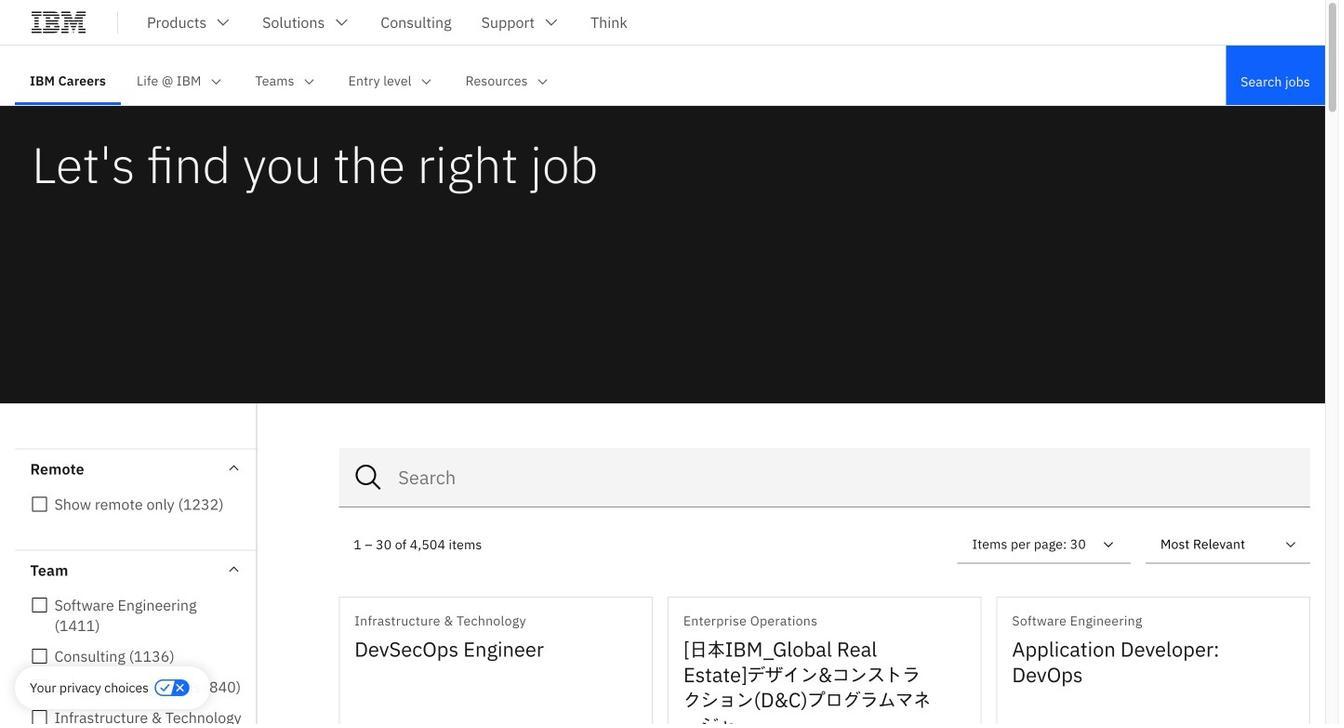 Task type: describe. For each thing, give the bounding box(es) containing it.
your privacy choices element
[[30, 678, 149, 698]]



Task type: vqa. For each thing, say whether or not it's contained in the screenshot.
Your privacy choices ELEMENT
yes



